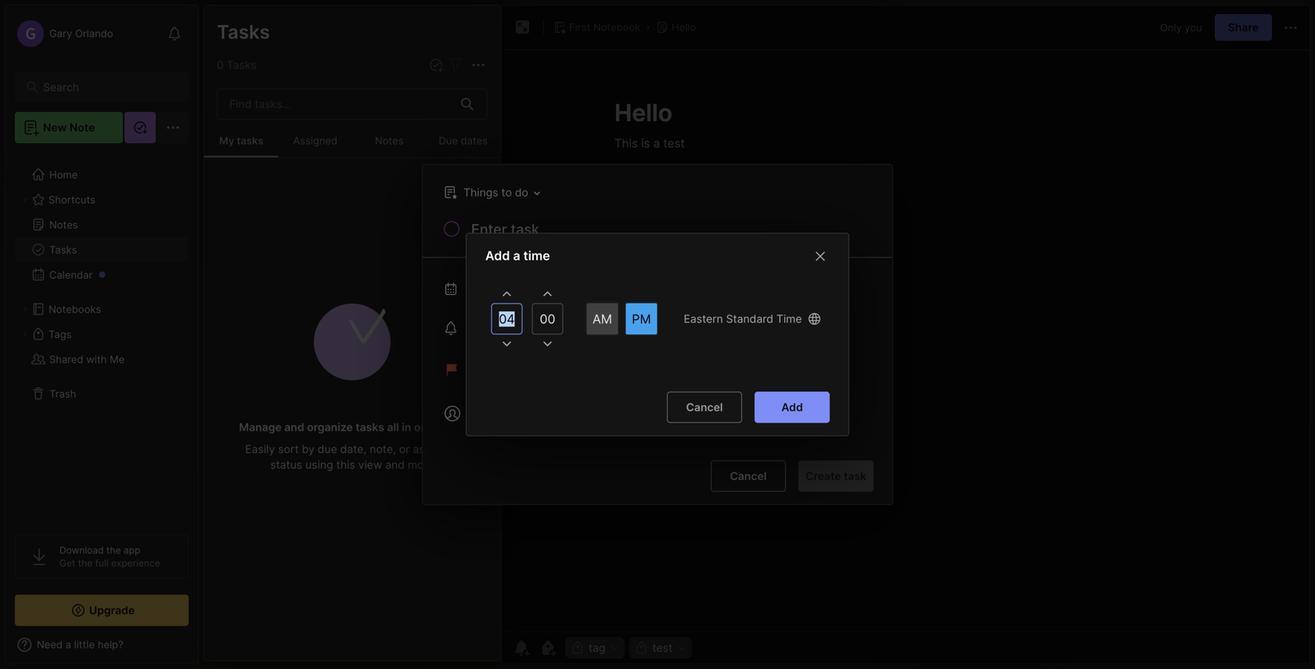 Task type: describe. For each thing, give the bounding box(es) containing it.
1 vertical spatial tasks
[[227, 58, 257, 72]]

tag button
[[565, 637, 625, 659]]

notes inside tree
[[49, 219, 78, 231]]

my tasks button
[[204, 126, 278, 157]]

0 tasks
[[217, 58, 257, 72]]

due for due today
[[472, 281, 496, 297]]

tasks inside 'button'
[[237, 135, 263, 147]]

first notebook
[[569, 21, 640, 33]]

shared
[[49, 353, 83, 365]]

cancel button for add
[[667, 392, 742, 423]]

notes button
[[352, 126, 426, 157]]

one
[[414, 421, 434, 434]]

first
[[569, 21, 590, 33]]

nov 28, 2023
[[220, 148, 280, 160]]

notebook
[[593, 21, 640, 33]]

eastern standard time
[[684, 312, 802, 326]]

standard
[[726, 312, 773, 326]]

tasks inside button
[[49, 244, 77, 256]]

eastern standard time button
[[681, 308, 827, 330]]

eastern
[[684, 312, 723, 326]]

this
[[220, 126, 240, 138]]

due for due dates
[[439, 135, 458, 147]]

notebooks link
[[15, 297, 188, 322]]

hello inside 'button'
[[672, 21, 696, 33]]

is
[[243, 126, 251, 138]]

add tag image
[[539, 639, 557, 658]]

hello button
[[653, 16, 699, 38]]

am button
[[585, 302, 620, 336]]

experience
[[111, 558, 160, 569]]

dates
[[461, 135, 488, 147]]

shortcuts
[[49, 194, 95, 206]]

Search text field
[[43, 80, 168, 95]]

0 vertical spatial the
[[106, 545, 121, 556]]

this
[[336, 458, 355, 472]]

1 vertical spatial a
[[513, 248, 520, 263]]

note window element
[[502, 5, 1310, 665]]

only you
[[1160, 21, 1202, 33]]

create
[[805, 470, 841, 483]]

note
[[70, 121, 95, 134]]

1 vertical spatial test
[[323, 148, 340, 160]]

2 notes
[[216, 58, 255, 71]]

status
[[270, 458, 302, 472]]

row group containing manage and organize tasks all in one place
[[204, 158, 500, 485]]

cancel for create task
[[730, 470, 767, 483]]

pm button
[[624, 302, 659, 336]]

due dates button
[[426, 126, 500, 157]]

tags
[[49, 328, 72, 340]]

2
[[216, 58, 223, 71]]

tasks button
[[15, 237, 188, 262]]

this is a test
[[220, 126, 281, 138]]

all
[[387, 421, 399, 434]]

test button
[[629, 637, 692, 659]]

task
[[844, 470, 867, 483]]

time
[[776, 312, 802, 326]]

close image
[[811, 247, 830, 266]]

0 vertical spatial a
[[254, 126, 259, 138]]

assigned
[[293, 135, 337, 147]]

4
[[557, 321, 564, 335]]

0 horizontal spatial tag
[[293, 148, 308, 160]]

create task button
[[798, 461, 874, 492]]

calendar button
[[15, 262, 188, 287]]

0 vertical spatial tasks
[[217, 20, 270, 43]]

place
[[437, 421, 465, 434]]

0 horizontal spatial and
[[284, 421, 304, 434]]

note,
[[370, 443, 396, 456]]

expand note image
[[514, 18, 532, 37]]

assigned button
[[278, 126, 352, 157]]

0 horizontal spatial hello
[[220, 109, 245, 121]]

in
[[402, 421, 411, 434]]

tags button
[[15, 322, 188, 347]]

home link
[[15, 162, 189, 187]]

trash link
[[15, 381, 188, 406]]

28,
[[240, 148, 254, 160]]

trash
[[49, 388, 76, 400]]

share
[[1228, 21, 1259, 34]]

notes
[[226, 58, 255, 71]]

shared with me
[[49, 353, 125, 365]]

full
[[95, 558, 108, 569]]

Note Editor text field
[[503, 49, 1310, 632]]

add for add
[[781, 401, 803, 414]]

test inside 'test' button
[[652, 641, 672, 655]]

home
[[49, 168, 78, 181]]

notes link
[[15, 212, 188, 237]]

share button
[[1215, 14, 1272, 41]]

time
[[523, 248, 550, 263]]

view
[[358, 458, 382, 472]]

create task
[[805, 470, 867, 483]]

first notebook button
[[550, 16, 644, 38]]

shared with me link
[[15, 347, 188, 372]]

add for add a time
[[485, 248, 510, 263]]

1 horizontal spatial tasks
[[356, 421, 384, 434]]

you
[[1185, 21, 1202, 33]]



Task type: vqa. For each thing, say whether or not it's contained in the screenshot.
the left tag
yes



Task type: locate. For each thing, give the bounding box(es) containing it.
0 horizontal spatial add
[[485, 248, 510, 263]]

a
[[254, 126, 259, 138], [513, 248, 520, 263]]

upgrade button
[[15, 595, 189, 626]]

tasks left all
[[356, 421, 384, 434]]

0 vertical spatial tasks
[[237, 135, 263, 147]]

1 horizontal spatial hello
[[672, 21, 696, 33]]

hello
[[672, 21, 696, 33], [220, 109, 245, 121]]

0 vertical spatial and
[[284, 421, 304, 434]]

more
[[408, 458, 434, 472]]

1 vertical spatial add
[[781, 401, 803, 414]]

2 in from the left
[[544, 321, 554, 335]]

cancel button
[[667, 392, 742, 423], [711, 461, 786, 492]]

upgrade
[[89, 604, 135, 617]]

organize
[[307, 421, 353, 434]]

tag down "assigned"
[[293, 148, 308, 160]]

add
[[485, 248, 510, 263], [781, 401, 803, 414]]

nov
[[220, 148, 238, 160]]

and up sort
[[284, 421, 304, 434]]

my tasks
[[219, 135, 263, 147]]

download the app get the full experience
[[59, 545, 160, 569]]

tasks right 0
[[227, 58, 257, 72]]

new note
[[43, 121, 95, 134]]

Select minute number field
[[532, 303, 563, 335]]

in
[[477, 321, 486, 335], [544, 321, 554, 335]]

1 horizontal spatial notes
[[216, 20, 270, 43]]

1 vertical spatial cancel button
[[711, 461, 786, 492]]

1 in from the left
[[477, 321, 486, 335]]

1 vertical spatial hello
[[220, 109, 245, 121]]

in inside in 4 hours button
[[544, 321, 554, 335]]

with
[[86, 353, 107, 365]]

in left 1
[[477, 321, 486, 335]]

in left 4
[[544, 321, 554, 335]]

tasks
[[217, 20, 270, 43], [227, 58, 257, 72], [49, 244, 77, 256]]

easily
[[245, 443, 275, 456]]

today
[[499, 281, 533, 297]]

date,
[[340, 443, 367, 456]]

tag inside button
[[589, 641, 606, 655]]

test down "assigned"
[[323, 148, 340, 160]]

hours
[[567, 321, 596, 335]]

0 horizontal spatial due
[[439, 135, 458, 147]]

1 horizontal spatial a
[[513, 248, 520, 263]]

notes down find tasks… text box
[[375, 135, 404, 147]]

add a reminder image
[[512, 639, 531, 658]]

using
[[305, 458, 333, 472]]

None search field
[[43, 77, 168, 96]]

me
[[110, 353, 125, 365]]

custom button
[[611, 318, 677, 339]]

assigned
[[413, 443, 459, 456]]

2 vertical spatial tasks
[[49, 244, 77, 256]]

0 vertical spatial add
[[485, 248, 510, 263]]

0 vertical spatial test
[[262, 126, 281, 138]]

pm
[[632, 311, 651, 327]]

0 vertical spatial due
[[439, 135, 458, 147]]

am
[[593, 311, 612, 327]]

main element
[[0, 0, 204, 669]]

the
[[106, 545, 121, 556], [78, 558, 93, 569]]

download
[[59, 545, 104, 556]]

none search field inside main element
[[43, 77, 168, 96]]

tasks up notes
[[217, 20, 270, 43]]

notes inside button
[[375, 135, 404, 147]]

add inside button
[[781, 401, 803, 414]]

0 vertical spatial cancel
[[686, 401, 723, 414]]

0 horizontal spatial cancel
[[686, 401, 723, 414]]

hello right notebook on the top of page
[[672, 21, 696, 33]]

0
[[217, 58, 224, 72]]

manage
[[239, 421, 282, 434]]

due dates
[[439, 135, 488, 147]]

new task image
[[428, 57, 444, 73]]

get
[[59, 558, 75, 569]]

new
[[43, 121, 67, 134]]

expand tags image
[[20, 330, 30, 339]]

1 horizontal spatial tag
[[589, 641, 606, 655]]

0 horizontal spatial the
[[78, 558, 93, 569]]

0 vertical spatial cancel button
[[667, 392, 742, 423]]

add button
[[755, 392, 830, 423]]

Find tasks… text field
[[220, 91, 452, 117]]

tag right add tag image
[[589, 641, 606, 655]]

in 1 hour
[[477, 321, 521, 335]]

1 horizontal spatial and
[[385, 458, 405, 472]]

test right tag button
[[652, 641, 672, 655]]

1 vertical spatial tasks
[[356, 421, 384, 434]]

tasks
[[237, 135, 263, 147], [356, 421, 384, 434]]

add a time
[[485, 248, 550, 263]]

0 vertical spatial tag
[[293, 148, 308, 160]]

1 vertical spatial notes
[[375, 135, 404, 147]]

due left today
[[472, 281, 496, 297]]

in inside in 1 hour button
[[477, 321, 486, 335]]

notes up notes
[[216, 20, 270, 43]]

notes down shortcuts
[[49, 219, 78, 231]]

1 horizontal spatial cancel
[[730, 470, 767, 483]]

0 horizontal spatial tasks
[[237, 135, 263, 147]]

hour
[[497, 321, 521, 335]]

app
[[124, 545, 140, 556]]

0 vertical spatial notes
[[216, 20, 270, 43]]

manage and organize tasks all in one place
[[239, 421, 465, 434]]

1 horizontal spatial in
[[544, 321, 554, 335]]

due today button
[[466, 280, 539, 299]]

my
[[219, 135, 234, 147]]

1 vertical spatial due
[[472, 281, 496, 297]]

tasks up nov 28, 2023
[[237, 135, 263, 147]]

tree
[[5, 153, 198, 521]]

notes
[[216, 20, 270, 43], [375, 135, 404, 147], [49, 219, 78, 231]]

tree containing home
[[5, 153, 198, 521]]

Select hour number field
[[491, 303, 522, 335]]

tasks up 'calendar'
[[49, 244, 77, 256]]

due left dates
[[439, 135, 458, 147]]

cancel
[[686, 401, 723, 414], [730, 470, 767, 483]]

cancel button for create task
[[711, 461, 786, 492]]

0 horizontal spatial in
[[477, 321, 486, 335]]

0 horizontal spatial notes
[[49, 219, 78, 231]]

2 horizontal spatial test
[[652, 641, 672, 655]]

row group
[[204, 158, 500, 485]]

cancel for add
[[686, 401, 723, 414]]

in 1 hour button
[[468, 318, 529, 339]]

and
[[284, 421, 304, 434], [385, 458, 405, 472]]

1 vertical spatial cancel
[[730, 470, 767, 483]]

due
[[318, 443, 337, 456]]

in 4 hours
[[544, 321, 596, 335]]

tree inside main element
[[5, 153, 198, 521]]

a right is
[[254, 126, 259, 138]]

and down or
[[385, 458, 405, 472]]

or
[[399, 443, 410, 456]]

2 vertical spatial test
[[652, 641, 672, 655]]

2 horizontal spatial notes
[[375, 135, 404, 147]]

expand notebooks image
[[20, 305, 30, 314]]

2023
[[257, 148, 280, 160]]

custom
[[629, 321, 669, 335]]

1 horizontal spatial the
[[106, 545, 121, 556]]

hello up this
[[220, 109, 245, 121]]

in for in 4 hours
[[544, 321, 554, 335]]

by
[[302, 443, 315, 456]]

in for in 1 hour
[[477, 321, 486, 335]]

test up 2023
[[262, 126, 281, 138]]

1 vertical spatial the
[[78, 558, 93, 569]]

shortcuts button
[[15, 187, 188, 212]]

1 vertical spatial tag
[[589, 641, 606, 655]]

due today
[[472, 281, 533, 297]]

1 horizontal spatial due
[[472, 281, 496, 297]]

the up full
[[106, 545, 121, 556]]

1 horizontal spatial add
[[781, 401, 803, 414]]

the down "download" on the bottom left of the page
[[78, 558, 93, 569]]

due
[[439, 135, 458, 147], [472, 281, 496, 297]]

and inside easily sort by due date, note, or assigned status using this view and more
[[385, 458, 405, 472]]

easily sort by due date, note, or assigned status using this view and more
[[245, 443, 459, 472]]

1 horizontal spatial test
[[323, 148, 340, 160]]

test
[[262, 126, 281, 138], [323, 148, 340, 160], [652, 641, 672, 655]]

0 horizontal spatial test
[[262, 126, 281, 138]]

sort
[[278, 443, 299, 456]]

notebooks
[[49, 303, 101, 315]]

calendar
[[49, 269, 93, 281]]

only
[[1160, 21, 1182, 33]]

1 vertical spatial and
[[385, 458, 405, 472]]

2 vertical spatial notes
[[49, 219, 78, 231]]

in 4 hours button
[[536, 318, 605, 339]]

0 vertical spatial hello
[[672, 21, 696, 33]]

0 horizontal spatial a
[[254, 126, 259, 138]]

a left time
[[513, 248, 520, 263]]



